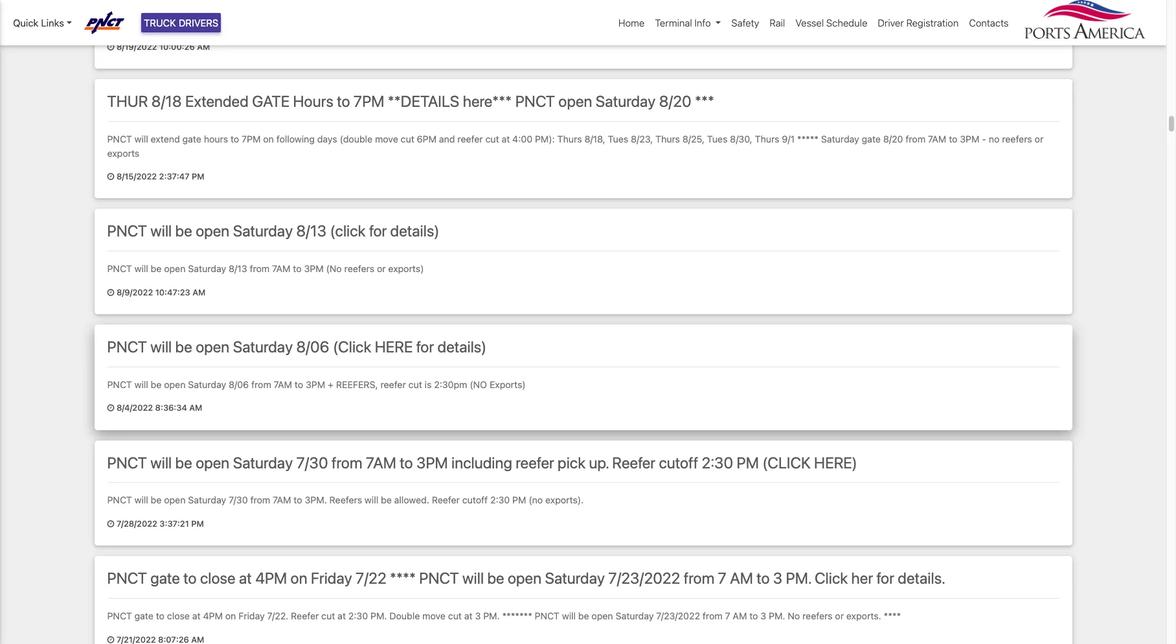 Task type: describe. For each thing, give the bounding box(es) containing it.
here)
[[815, 453, 858, 471]]

(click
[[763, 453, 811, 471]]

pnct gate to close at 4pm on friday 7/22 **** pnct will be open saturday 7/23/2022 from 7 am to 3 pm.  click her for details.
[[107, 569, 946, 587]]

10:47:23
[[155, 288, 190, 297]]

• left for on the top left of the page
[[389, 4, 394, 15]]

(click
[[333, 338, 372, 356]]

pm up 4pm)
[[373, 4, 387, 15]]

8/15/2022 2:37:47 pm
[[114, 172, 204, 182]]

7pm for on
[[242, 133, 261, 145]]

0 vertical spatial details)
[[390, 222, 440, 240]]

driver registration
[[878, 17, 959, 28]]

7am for for
[[274, 379, 292, 390]]

clock o image for thur 8/18 extended gate hours to 7pm **details here*** pnct open saturday 8/20 ***
[[107, 173, 114, 181]]

:
[[192, 4, 194, 15]]

7am up allowed.
[[366, 453, 397, 471]]

• right the 8/30
[[651, 18, 655, 29]]

hours inside **saturday gate : 08/20/2022     gate hours will be 7 am to 3 pm • for pick up of import cargo and return of empties only • no reefer service or export container return ******** extended gate hours to 7 pm on following days                  (dual move cutoff will be 6pm.  reefer cutoff will be 4pm) •  •thursday 8/18 • tuesday  8/23  thursday 8/25 • tuesday  8/30 • thursday  9/1
[[273, 4, 297, 15]]

pnct for pnct gate to close at 4pm on friday 7/22.  reefer cut at 2:30 pm.   double move cut at 3 pm. *******   pnct will be open saturday 7/23/2022 from 7 am to 3 pm.  no reefers or exports. ****
[[107, 610, 132, 621]]

exports)
[[388, 263, 424, 274]]

for
[[396, 4, 410, 15]]

reefer inside pnct will extend gate hours to 7pm on following days (double move cut 6pm and reefer cut at 4:00 pm): thurs 8/18, tues 8/23, thurs 8/25, tues 8/30, thurs 9/1 *****   saturday gate 8/20 from 7am to 3pm - no reefers or exports
[[458, 133, 483, 145]]

-
[[983, 133, 987, 145]]

pnct will be open saturday 8/13 (click for details)
[[107, 222, 440, 240]]

safety link
[[727, 10, 765, 35]]

(no
[[529, 495, 543, 506]]

1 horizontal spatial pick
[[558, 453, 586, 471]]

open for pnct will be open saturday 8/13 (click for details)
[[196, 222, 230, 240]]

pnct for pnct will be open saturday 8/06  (click here for details)
[[107, 338, 147, 356]]

8/15/2022
[[117, 172, 157, 182]]

thur 8/18 extended gate hours to 7pm **details here*** pnct open saturday 8/20 ***
[[107, 92, 715, 110]]

8/23,
[[631, 133, 653, 145]]

pm right 3:37:21
[[191, 519, 204, 529]]

(click
[[330, 222, 366, 240]]

no
[[989, 133, 1000, 145]]

6pm
[[417, 133, 437, 145]]

7/22.
[[267, 610, 289, 621]]

vessel schedule
[[796, 17, 868, 28]]

clock o image for pnct will be open saturday 8/06  (click here for details)
[[107, 405, 114, 413]]

exports)
[[490, 379, 526, 390]]

8/20 inside pnct will extend gate hours to 7pm on following days (double move cut 6pm and reefer cut at 4:00 pm): thurs 8/18, tues 8/23, thurs 8/25, tues 8/30, thurs 9/1 *****   saturday gate 8/20 from 7am to 3pm - no reefers or exports
[[884, 133, 904, 145]]

following inside **saturday gate : 08/20/2022     gate hours will be 7 am to 3 pm • for pick up of import cargo and return of empties only • no reefer service or export container return ******** extended gate hours to 7 pm on following days                  (dual move cutoff will be 6pm.  reefer cutoff will be 4pm) •  •thursday 8/18 • tuesday  8/23  thursday 8/25 • tuesday  8/30 • thursday  9/1
[[1011, 4, 1049, 15]]

7/22
[[356, 569, 387, 587]]

quick links
[[13, 17, 64, 28]]

7/30 for 3pm
[[296, 453, 328, 471]]

her
[[852, 569, 874, 587]]

8/9/2022
[[117, 288, 153, 297]]

8/06 for (click
[[296, 338, 330, 356]]

*******
[[503, 610, 533, 621]]

cut left is
[[409, 379, 422, 390]]

driver registration link
[[873, 10, 964, 35]]

**details
[[388, 92, 460, 110]]

1 vertical spatial 7/23/2022
[[657, 610, 700, 621]]

8/25
[[561, 18, 581, 29]]

container
[[761, 4, 801, 15]]

2 thursday from the left
[[658, 18, 698, 29]]

8/13 for (click
[[296, 222, 327, 240]]

or inside **saturday gate : 08/20/2022     gate hours will be 7 am to 3 pm • for pick up of import cargo and return of empties only • no reefer service or export container return ******** extended gate hours to 7 pm on following days                  (dual move cutoff will be 6pm.  reefer cutoff will be 4pm) •  •thursday 8/18 • tuesday  8/23  thursday 8/25 • tuesday  8/30 • thursday  9/1
[[719, 4, 728, 15]]

**saturday
[[107, 4, 163, 15]]

pnct gate to close at 4pm on friday 7/22.  reefer cut at 2:30 pm.   double move cut at 3 pm. *******   pnct will be open saturday 7/23/2022 from 7 am to 3 pm.  no reefers or exports. ****
[[107, 610, 901, 621]]

0 horizontal spatial ****
[[390, 569, 416, 587]]

cargo
[[488, 4, 512, 15]]

1 vertical spatial reefers
[[344, 263, 375, 274]]

registration
[[907, 17, 959, 28]]

only
[[610, 4, 634, 15]]

or left exports.
[[835, 610, 844, 621]]

1 tues from the left
[[608, 133, 629, 145]]

***
[[695, 92, 715, 110]]

8/9/2022 10:47:23 am
[[114, 288, 206, 297]]

2 gate from the left
[[911, 4, 932, 15]]

0 horizontal spatial extended
[[185, 92, 249, 110]]

on inside **saturday gate : 08/20/2022     gate hours will be 7 am to 3 pm • for pick up of import cargo and return of empties only • no reefer service or export container return ******** extended gate hours to 7 pm on following days                  (dual move cutoff will be 6pm.  reefer cutoff will be 4pm) •  •thursday 8/18 • tuesday  8/23  thursday 8/25 • tuesday  8/30 • thursday  9/1
[[998, 4, 1008, 15]]

1 horizontal spatial ****
[[884, 610, 901, 621]]

4 clock o image from the top
[[107, 636, 114, 644]]

8/19/2022 10:00:26 am
[[114, 42, 210, 52]]

open for pnct will be open saturday 7/30 from 7am to 3pm  including reefer pick up.  reefer cutoff 2:30 pm  (click here)
[[196, 453, 230, 471]]

pnct for pnct will be open saturday 7/30 from 7am to 3pm.  reefers will be allowed.  reefer cutoff 2:30 pm (no exports).
[[107, 495, 132, 506]]

(no
[[470, 379, 487, 390]]

7am for details)
[[272, 263, 291, 274]]

2 horizontal spatial move
[[423, 610, 446, 621]]

reefer right allowed.
[[432, 495, 460, 506]]

pnct will be open saturday 8/06  (click here for details)
[[107, 338, 487, 356]]

truck drivers link
[[141, 13, 221, 33]]

friday for 7/22
[[311, 569, 352, 587]]

quick links link
[[13, 16, 72, 30]]

gate inside **saturday gate : 08/20/2022     gate hours will be 7 am to 3 pm • for pick up of import cargo and return of empties only • no reefer service or export container return ******** extended gate hours to 7 pm on following days                  (dual move cutoff will be 6pm.  reefer cutoff will be 4pm) •  •thursday 8/18 • tuesday  8/23  thursday 8/25 • tuesday  8/30 • thursday  9/1
[[166, 4, 189, 15]]

1 tuesday from the left
[[458, 18, 494, 29]]

import
[[457, 4, 485, 15]]

4:00
[[513, 133, 533, 145]]

clock o image for pnct will be open saturday 8/13 (click for details)
[[107, 289, 114, 297]]

exports
[[107, 147, 139, 159]]

2 tuesday from the left
[[590, 18, 626, 29]]

and inside **saturday gate : 08/20/2022     gate hours will be 7 am to 3 pm • for pick up of import cargo and return of empties only • no reefer service or export container return ******** extended gate hours to 7 pm on following days                  (dual move cutoff will be 6pm.  reefer cutoff will be 4pm) •  •thursday 8/18 • tuesday  8/23  thursday 8/25 • tuesday  8/30 • thursday  9/1
[[515, 4, 531, 15]]

0 horizontal spatial 2:30
[[349, 610, 368, 621]]

1 horizontal spatial gate
[[252, 92, 290, 110]]

vessel
[[796, 17, 824, 28]]

8/19/2022
[[117, 42, 157, 52]]

8/25,
[[683, 133, 705, 145]]

vessel schedule link
[[791, 10, 873, 35]]

1 thursday from the left
[[519, 18, 559, 29]]

7/28/2022
[[117, 519, 157, 529]]

2 horizontal spatial for
[[877, 569, 895, 587]]

4pm for 7/22
[[255, 569, 287, 587]]

1 gate from the left
[[250, 4, 270, 15]]

am inside **saturday gate : 08/20/2022     gate hours will be 7 am to 3 pm • for pick up of import cargo and return of empties only • no reefer service or export container return ******** extended gate hours to 7 pm on following days                  (dual move cutoff will be 6pm.  reefer cutoff will be 4pm) •  •thursday 8/18 • tuesday  8/23  thursday 8/25 • tuesday  8/30 • thursday  9/1
[[337, 4, 351, 15]]

up
[[433, 4, 444, 15]]

1 vertical spatial no
[[788, 610, 800, 621]]

8/30,
[[730, 133, 753, 145]]

pm):
[[535, 133, 555, 145]]

quick
[[13, 17, 38, 28]]

8/30
[[629, 18, 649, 29]]

6pm.
[[238, 18, 261, 29]]

clock o image for 7/28/2022 3:37:21 pm
[[107, 520, 114, 529]]

details.
[[898, 569, 946, 587]]

reefers
[[330, 495, 362, 506]]

friday for 7/22.
[[239, 610, 265, 621]]

truck
[[144, 17, 176, 28]]

cut left 6pm at the left top
[[401, 133, 415, 145]]

pnct will extend gate hours to 7pm on following days (double move cut 6pm and reefer cut at 4:00 pm): thurs 8/18, tues 8/23, thurs 8/25, tues 8/30, thurs 9/1 *****   saturday gate 8/20 from 7am to 3pm - no reefers or exports
[[107, 133, 1044, 159]]

reefer up (no
[[516, 453, 554, 471]]

*****
[[798, 133, 819, 145]]

on inside pnct will extend gate hours to 7pm on following days (double move cut 6pm and reefer cut at 4:00 pm): thurs 8/18, tues 8/23, thurs 8/25, tues 8/30, thurs 9/1 *****   saturday gate 8/20 from 7am to 3pm - no reefers or exports
[[263, 133, 274, 145]]

3pm.
[[305, 495, 327, 506]]

pnct will be open saturday 8/13 from 7am to 3pm (no reefers or exports)
[[107, 263, 424, 274]]

rail link
[[765, 10, 791, 35]]

hours inside **saturday gate : 08/20/2022     gate hours will be 7 am to 3 pm • for pick up of import cargo and return of empties only • no reefer service or export container return ******** extended gate hours to 7 pm on following days                  (dual move cutoff will be 6pm.  reefer cutoff will be 4pm) •  •thursday 8/18 • tuesday  8/23  thursday 8/25 • tuesday  8/30 • thursday  9/1
[[934, 4, 960, 15]]

pm right 2:37:47
[[192, 172, 204, 182]]

pnct for pnct will be open saturday 8/13 from 7am to 3pm (no reefers or exports)
[[107, 263, 132, 274]]

hours inside pnct will extend gate hours to 7pm on following days (double move cut 6pm and reefer cut at 4:00 pm): thurs 8/18, tues 8/23, thurs 8/25, tues 8/30, thurs 9/1 *****   saturday gate 8/20 from 7am to 3pm - no reefers or exports
[[204, 133, 228, 145]]

pick inside **saturday gate : 08/20/2022     gate hours will be 7 am to 3 pm • for pick up of import cargo and return of empties only • no reefer service or export container return ******** extended gate hours to 7 pm on following days                  (dual move cutoff will be 6pm.  reefer cutoff will be 4pm) •  •thursday 8/18 • tuesday  8/23  thursday 8/25 • tuesday  8/30 • thursday  9/1
[[413, 4, 430, 15]]

1 return from the left
[[533, 4, 559, 15]]



Task type: locate. For each thing, give the bounding box(es) containing it.
0 horizontal spatial hours
[[293, 92, 334, 110]]

of up 8/25
[[562, 4, 570, 15]]

1 clock o image from the top
[[107, 173, 114, 181]]

safety
[[732, 17, 760, 28]]

reefer down here***
[[458, 133, 483, 145]]

days left the (double
[[317, 133, 337, 145]]

reefer left is
[[381, 379, 406, 390]]

clock o image
[[107, 43, 114, 52], [107, 520, 114, 529]]

(dual
[[130, 18, 152, 29]]

1 vertical spatial 8/20
[[884, 133, 904, 145]]

exports).
[[546, 495, 584, 506]]

move inside pnct will extend gate hours to 7pm on following days (double move cut 6pm and reefer cut at 4:00 pm): thurs 8/18, tues 8/23, thurs 8/25, tues 8/30, thurs 9/1 *****   saturday gate 8/20 from 7am to 3pm - no reefers or exports
[[375, 133, 398, 145]]

tues right 8/25,
[[707, 133, 728, 145]]

move up the 8/19/2022 10:00:26 am
[[155, 18, 178, 29]]

schedule
[[827, 17, 868, 28]]

pnct will be open saturday 7/30 from 7am to 3pm  including reefer pick up.  reefer cutoff 2:30 pm  (click here)
[[107, 453, 858, 471]]

1 vertical spatial close
[[167, 610, 190, 621]]

cutoff
[[181, 18, 206, 29], [294, 18, 319, 29], [659, 453, 699, 471], [462, 495, 488, 506]]

0 horizontal spatial gate
[[166, 4, 189, 15]]

1 horizontal spatial 8/18
[[430, 18, 449, 29]]

2 vertical spatial reefers
[[803, 610, 833, 621]]

1 horizontal spatial 4pm
[[255, 569, 287, 587]]

9/1 inside pnct will extend gate hours to 7pm on following days (double move cut 6pm and reefer cut at 4:00 pm): thurs 8/18, tues 8/23, thurs 8/25, tues 8/30, thurs 9/1 *****   saturday gate 8/20 from 7am to 3pm - no reefers or exports
[[782, 133, 795, 145]]

pm left (no
[[513, 495, 526, 506]]

0 vertical spatial and
[[515, 4, 531, 15]]

4pm for 7/22.
[[203, 610, 223, 621]]

saturday
[[596, 92, 656, 110], [821, 133, 860, 145], [233, 222, 293, 240], [188, 263, 226, 274], [233, 338, 293, 356], [188, 379, 226, 390], [233, 453, 293, 471], [188, 495, 226, 506], [545, 569, 605, 587], [616, 610, 654, 621]]

move right the (double
[[375, 133, 398, 145]]

for right her
[[877, 569, 895, 587]]

1 vertical spatial ****
[[884, 610, 901, 621]]

********
[[832, 4, 866, 15]]

home link
[[614, 10, 650, 35]]

from inside pnct will extend gate hours to 7pm on following days (double move cut 6pm and reefer cut at 4:00 pm): thurs 8/18, tues 8/23, thurs 8/25, tues 8/30, thurs 9/1 *****   saturday gate 8/20 from 7am to 3pm - no reefers or exports
[[906, 133, 926, 145]]

3
[[365, 4, 370, 15], [774, 569, 783, 587], [475, 610, 481, 621], [761, 610, 767, 621]]

reefers,
[[336, 379, 378, 390]]

3pm
[[960, 133, 980, 145], [304, 263, 324, 274], [306, 379, 325, 390], [417, 453, 448, 471]]

move
[[155, 18, 178, 29], [375, 133, 398, 145], [423, 610, 446, 621]]

7pm for **details
[[354, 92, 385, 110]]

hours right 08/20/2022
[[273, 4, 297, 15]]

3pm for cut
[[306, 379, 325, 390]]

here***
[[463, 92, 512, 110]]

0 vertical spatial 9/1
[[700, 18, 713, 29]]

hours right extend
[[204, 133, 228, 145]]

• right 4pm)
[[377, 18, 381, 29]]

clock o image for 8/19/2022 10:00:26 am
[[107, 43, 114, 52]]

close for pnct gate to close at 4pm on friday 7/22 **** pnct will be open saturday 7/23/2022 from 7 am to 3 pm.  click her for details.
[[200, 569, 236, 587]]

2:30
[[702, 453, 734, 471], [490, 495, 510, 506], [349, 610, 368, 621]]

saturday inside pnct will extend gate hours to 7pm on following days (double move cut 6pm and reefer cut at 4:00 pm): thurs 8/18, tues 8/23, thurs 8/25, tues 8/30, thurs 9/1 *****   saturday gate 8/20 from 7am to 3pm - no reefers or exports
[[821, 133, 860, 145]]

exports.
[[847, 610, 882, 621]]

1 vertical spatial move
[[375, 133, 398, 145]]

pnct will be open saturday 8/06 from 7am to 3pm + reefers, reefer cut is 2:30pm (no exports)
[[107, 379, 526, 390]]

pick left up
[[413, 4, 430, 15]]

reefers right (no at left top
[[344, 263, 375, 274]]

3 clock o image from the top
[[107, 405, 114, 413]]

0 horizontal spatial 8/13
[[229, 263, 247, 274]]

for right the (click
[[369, 222, 387, 240]]

1 horizontal spatial reefers
[[803, 610, 833, 621]]

0 vertical spatial 7pm
[[354, 92, 385, 110]]

for
[[369, 222, 387, 240], [416, 338, 434, 356], [877, 569, 895, 587]]

reefer right 7/22. at the bottom
[[291, 610, 319, 621]]

8/13 left the (click
[[296, 222, 327, 240]]

empties
[[573, 4, 607, 15]]

1 vertical spatial for
[[416, 338, 434, 356]]

1 horizontal spatial move
[[375, 133, 398, 145]]

0 vertical spatial 7/23/2022
[[609, 569, 681, 587]]

pnct will be open saturday 7/30 from 7am to 3pm.  reefers will be allowed.  reefer cutoff 2:30 pm (no exports).
[[107, 495, 584, 506]]

3pm for up.
[[417, 453, 448, 471]]

1 horizontal spatial following
[[1011, 4, 1049, 15]]

tuesday down only
[[590, 18, 626, 29]]

hours
[[934, 4, 960, 15], [293, 92, 334, 110]]

move right 'double'
[[423, 610, 446, 621]]

driver
[[878, 17, 904, 28]]

1 horizontal spatial gate
[[911, 4, 932, 15]]

0 horizontal spatial tuesday
[[458, 18, 494, 29]]

9/1
[[700, 18, 713, 29], [782, 133, 795, 145]]

0 vertical spatial reefers
[[1003, 133, 1033, 145]]

and inside pnct will extend gate hours to 7pm on following days (double move cut 6pm and reefer cut at 4:00 pm): thurs 8/18, tues 8/23, thurs 8/25, tues 8/30, thurs 9/1 *****   saturday gate 8/20 from 7am to 3pm - no reefers or exports
[[439, 133, 455, 145]]

1 horizontal spatial friday
[[311, 569, 352, 587]]

7am left 3pm.
[[273, 495, 291, 506]]

1 horizontal spatial and
[[515, 4, 531, 15]]

cut right 7/22. at the bottom
[[321, 610, 335, 621]]

0 horizontal spatial reefers
[[344, 263, 375, 274]]

thursday down service
[[658, 18, 698, 29]]

9/1 down service
[[700, 18, 713, 29]]

pm left "(click" at the bottom of page
[[737, 453, 759, 471]]

days inside pnct will extend gate hours to 7pm on following days (double move cut 6pm and reefer cut at 4:00 pm): thurs 8/18, tues 8/23, thurs 8/25, tues 8/30, thurs 9/1 *****   saturday gate 8/20 from 7am to 3pm - no reefers or exports
[[317, 133, 337, 145]]

3pm inside pnct will extend gate hours to 7pm on following days (double move cut 6pm and reefer cut at 4:00 pm): thurs 8/18, tues 8/23, thurs 8/25, tues 8/30, thurs 9/1 *****   saturday gate 8/20 from 7am to 3pm - no reefers or exports
[[960, 133, 980, 145]]

friday left 7/22
[[311, 569, 352, 587]]

•
[[389, 4, 394, 15], [636, 4, 641, 15], [377, 18, 381, 29], [451, 18, 456, 29], [583, 18, 588, 29], [651, 18, 655, 29]]

0 vertical spatial 8/18
[[430, 18, 449, 29]]

1 horizontal spatial days
[[317, 133, 337, 145]]

1 vertical spatial details)
[[438, 338, 487, 356]]

and
[[515, 4, 531, 15], [439, 133, 455, 145]]

1 horizontal spatial extended
[[869, 4, 909, 15]]

contacts
[[970, 17, 1009, 28]]

0 horizontal spatial 4pm
[[203, 610, 223, 621]]

open for pnct will be open saturday 7/30 from 7am to 3pm.  reefers will be allowed.  reefer cutoff 2:30 pm (no exports).
[[164, 495, 186, 506]]

cut right 'double'
[[448, 610, 462, 621]]

open for pnct will be open saturday 8/13 from 7am to 3pm (no reefers or exports)
[[164, 263, 186, 274]]

return up the vessel
[[803, 4, 829, 15]]

8/06 for from
[[229, 379, 249, 390]]

8/18 inside **saturday gate : 08/20/2022     gate hours will be 7 am to 3 pm • for pick up of import cargo and return of empties only • no reefer service or export container return ******** extended gate hours to 7 pm on following days                  (dual move cutoff will be 6pm.  reefer cutoff will be 4pm) •  •thursday 8/18 • tuesday  8/23  thursday 8/25 • tuesday  8/30 • thursday  9/1
[[430, 18, 449, 29]]

1 vertical spatial following
[[277, 133, 315, 145]]

0 horizontal spatial for
[[369, 222, 387, 240]]

truck drivers
[[144, 17, 219, 28]]

0 horizontal spatial 8/20
[[659, 92, 692, 110]]

7am for to
[[273, 495, 291, 506]]

1 horizontal spatial 9/1
[[782, 133, 795, 145]]

0 vertical spatial 8/13
[[296, 222, 327, 240]]

1 horizontal spatial thurs
[[656, 133, 680, 145]]

0 horizontal spatial no
[[643, 4, 655, 15]]

1 vertical spatial 2:30
[[490, 495, 510, 506]]

1 vertical spatial 4pm
[[203, 610, 223, 621]]

thurs right pm):
[[558, 133, 582, 145]]

1 vertical spatial 8/18
[[151, 92, 182, 110]]

reefer right up.
[[612, 453, 656, 471]]

8/13 for from
[[229, 263, 247, 274]]

0 horizontal spatial following
[[277, 133, 315, 145]]

**saturday gate : 08/20/2022     gate hours will be 7 am to 3 pm • for pick up of import cargo and return of empties only • no reefer service or export container return ******** extended gate hours to 7 pm on following days                  (dual move cutoff will be 6pm.  reefer cutoff will be 4pm) •  •thursday 8/18 • tuesday  8/23  thursday 8/25 • tuesday  8/30 • thursday  9/1
[[107, 4, 1049, 29]]

2 clock o image from the top
[[107, 520, 114, 529]]

9/1 left the *****
[[782, 133, 795, 145]]

terminal info link
[[650, 10, 727, 35]]

close for pnct gate to close at 4pm on friday 7/22.  reefer cut at 2:30 pm.   double move cut at 3 pm. *******   pnct will be open saturday 7/23/2022 from 7 am to 3 pm.  no reefers or exports. ****
[[167, 610, 190, 621]]

2 of from the left
[[562, 4, 570, 15]]

including
[[452, 453, 513, 471]]

extend
[[151, 133, 180, 145]]

clock o image left 8/19/2022 on the left top of the page
[[107, 43, 114, 52]]

7pm inside pnct will extend gate hours to 7pm on following days (double move cut 6pm and reefer cut at 4:00 pm): thurs 8/18, tues 8/23, thurs 8/25, tues 8/30, thurs 9/1 *****   saturday gate 8/20 from 7am to 3pm - no reefers or exports
[[242, 133, 261, 145]]

no inside **saturday gate : 08/20/2022     gate hours will be 7 am to 3 pm • for pick up of import cargo and return of empties only • no reefer service or export container return ******** extended gate hours to 7 pm on following days                  (dual move cutoff will be 6pm.  reefer cutoff will be 4pm) •  •thursday 8/18 • tuesday  8/23  thursday 8/25 • tuesday  8/30 • thursday  9/1
[[643, 4, 655, 15]]

2:30 for (click
[[702, 453, 734, 471]]

7/30
[[296, 453, 328, 471], [229, 495, 248, 506]]

0 vertical spatial hours
[[273, 4, 297, 15]]

pnct for pnct will be open saturday 7/30 from 7am to 3pm  including reefer pick up.  reefer cutoff 2:30 pm  (click here)
[[107, 453, 147, 471]]

8/4/2022
[[117, 403, 153, 413]]

0 horizontal spatial close
[[167, 610, 190, 621]]

0 vertical spatial 8/20
[[659, 92, 692, 110]]

from
[[906, 133, 926, 145], [250, 263, 270, 274], [251, 379, 271, 390], [332, 453, 363, 471], [250, 495, 270, 506], [684, 569, 715, 587], [703, 610, 723, 621]]

tues
[[608, 133, 629, 145], [707, 133, 728, 145]]

1 vertical spatial pick
[[558, 453, 586, 471]]

1 vertical spatial hours
[[293, 92, 334, 110]]

or inside pnct will extend gate hours to 7pm on following days (double move cut 6pm and reefer cut at 4:00 pm): thurs 8/18, tues 8/23, thurs 8/25, tues 8/30, thurs 9/1 *****   saturday gate 8/20 from 7am to 3pm - no reefers or exports
[[1035, 133, 1044, 145]]

0 vertical spatial for
[[369, 222, 387, 240]]

+
[[328, 379, 334, 390]]

service
[[686, 4, 717, 15]]

1 horizontal spatial no
[[788, 610, 800, 621]]

0 horizontal spatial 9/1
[[700, 18, 713, 29]]

10:00:26
[[159, 42, 195, 52]]

and right 6pm at the left top
[[439, 133, 455, 145]]

contacts link
[[964, 10, 1014, 35]]

8/18 down up
[[430, 18, 449, 29]]

open
[[559, 92, 593, 110], [196, 222, 230, 240], [164, 263, 186, 274], [196, 338, 230, 356], [164, 379, 186, 390], [196, 453, 230, 471], [164, 495, 186, 506], [508, 569, 542, 587], [592, 610, 613, 621]]

7am down pnct will be open saturday 8/13 (click for details)
[[272, 263, 291, 274]]

home
[[619, 17, 645, 28]]

8/13 down pnct will be open saturday 8/13 (click for details)
[[229, 263, 247, 274]]

reefer inside **saturday gate : 08/20/2022     gate hours will be 7 am to 3 pm • for pick up of import cargo and return of empties only • no reefer service or export container return ******** extended gate hours to 7 pm on following days                  (dual move cutoff will be 6pm.  reefer cutoff will be 4pm) •  •thursday 8/18 • tuesday  8/23  thursday 8/25 • tuesday  8/30 • thursday  9/1
[[263, 18, 291, 29]]

pnct for pnct will be open saturday 8/06 from 7am to 3pm + reefers, reefer cut is 2:30pm (no exports)
[[107, 379, 132, 390]]

open for pnct will be open saturday 8/06  (click here for details)
[[196, 338, 230, 356]]

7am inside pnct will extend gate hours to 7pm on following days (double move cut 6pm and reefer cut at 4:00 pm): thurs 8/18, tues 8/23, thurs 8/25, tues 8/30, thurs 9/1 *****   saturday gate 8/20 from 7am to 3pm - no reefers or exports
[[928, 133, 947, 145]]

2 tues from the left
[[707, 133, 728, 145]]

allowed.
[[394, 495, 429, 506]]

at inside pnct will extend gate hours to 7pm on following days (double move cut 6pm and reefer cut at 4:00 pm): thurs 8/18, tues 8/23, thurs 8/25, tues 8/30, thurs 9/1 *****   saturday gate 8/20 from 7am to 3pm - no reefers or exports
[[502, 133, 510, 145]]

close
[[200, 569, 236, 587], [167, 610, 190, 621]]

cut left 4:00
[[486, 133, 499, 145]]

1 vertical spatial 8/13
[[229, 263, 247, 274]]

thur
[[107, 92, 148, 110]]

pm up "contacts"
[[981, 4, 995, 15]]

• up the 8/30
[[636, 4, 641, 15]]

0 horizontal spatial hours
[[204, 133, 228, 145]]

1 horizontal spatial hours
[[273, 4, 297, 15]]

4pm)
[[351, 18, 374, 29]]

7am
[[928, 133, 947, 145], [272, 263, 291, 274], [274, 379, 292, 390], [366, 453, 397, 471], [273, 495, 291, 506]]

2:37:47
[[159, 172, 190, 182]]

0 vertical spatial no
[[643, 4, 655, 15]]

1 horizontal spatial for
[[416, 338, 434, 356]]

for right "here"
[[416, 338, 434, 356]]

thurs right 8/30,
[[755, 133, 780, 145]]

return
[[533, 4, 559, 15], [803, 4, 829, 15]]

2 horizontal spatial 2:30
[[702, 453, 734, 471]]

7am left -
[[928, 133, 947, 145]]

1 horizontal spatial 8/20
[[884, 133, 904, 145]]

pnct for pnct will extend gate hours to 7pm on following days (double move cut 6pm and reefer cut at 4:00 pm): thurs 8/18, tues 8/23, thurs 8/25, tues 8/30, thurs 9/1 *****   saturday gate 8/20 from 7am to 3pm - no reefers or exports
[[107, 133, 132, 145]]

or right 'no'
[[1035, 133, 1044, 145]]

at
[[502, 133, 510, 145], [239, 569, 252, 587], [192, 610, 201, 621], [338, 610, 346, 621], [464, 610, 473, 621]]

0 vertical spatial move
[[155, 18, 178, 29]]

1 clock o image from the top
[[107, 43, 114, 52]]

1 horizontal spatial 8/13
[[296, 222, 327, 240]]

1 vertical spatial 7pm
[[242, 133, 261, 145]]

0 vertical spatial 7/30
[[296, 453, 328, 471]]

gate up driver registration
[[911, 4, 932, 15]]

3pm left (no at left top
[[304, 263, 324, 274]]

1 horizontal spatial hours
[[934, 4, 960, 15]]

thursday left 8/25
[[519, 18, 559, 29]]

following
[[1011, 4, 1049, 15], [277, 133, 315, 145]]

details) up 2:30pm on the bottom
[[438, 338, 487, 356]]

8/18 up extend
[[151, 92, 182, 110]]

7am down pnct will be open saturday 8/06  (click here for details)
[[274, 379, 292, 390]]

1 horizontal spatial 2:30
[[490, 495, 510, 506]]

0 horizontal spatial 8/18
[[151, 92, 182, 110]]

1 thurs from the left
[[558, 133, 582, 145]]

pnct for pnct gate to close at 4pm on friday 7/22 **** pnct will be open saturday 7/23/2022 from 7 am to 3 pm.  click her for details.
[[107, 569, 147, 587]]

1 horizontal spatial tues
[[707, 133, 728, 145]]

tuesday down the "import"
[[458, 18, 494, 29]]

0 horizontal spatial of
[[446, 4, 455, 15]]

clock o image left 7/28/2022
[[107, 520, 114, 529]]

1 horizontal spatial 8/06
[[296, 338, 330, 356]]

terminal
[[655, 17, 692, 28]]

0 vertical spatial days
[[107, 18, 127, 29]]

8/23
[[496, 18, 516, 29]]

0 vertical spatial gate
[[166, 4, 189, 15]]

gate up 6pm.
[[250, 4, 270, 15]]

reefer inside **saturday gate : 08/20/2022     gate hours will be 7 am to 3 pm • for pick up of import cargo and return of empties only • no reefer service or export container return ******** extended gate hours to 7 pm on following days                  (dual move cutoff will be 6pm.  reefer cutoff will be 4pm) •  •thursday 8/18 • tuesday  8/23  thursday 8/25 • tuesday  8/30 • thursday  9/1
[[658, 4, 683, 15]]

1 vertical spatial clock o image
[[107, 520, 114, 529]]

3pm up allowed.
[[417, 453, 448, 471]]

8/20
[[659, 92, 692, 110], [884, 133, 904, 145]]

of right up
[[446, 4, 455, 15]]

gate
[[182, 133, 201, 145], [862, 133, 881, 145], [150, 569, 180, 587], [134, 610, 154, 621]]

terminal info
[[655, 17, 711, 28]]

0 horizontal spatial 8/06
[[229, 379, 249, 390]]

reefer
[[658, 4, 683, 15], [458, 133, 483, 145], [381, 379, 406, 390], [516, 453, 554, 471]]

reefer up the terminal
[[658, 4, 683, 15]]

or left the export at the top of page
[[719, 4, 728, 15]]

2 thurs from the left
[[656, 133, 680, 145]]

0 vertical spatial following
[[1011, 4, 1049, 15]]

**** right 7/22
[[390, 569, 416, 587]]

2 clock o image from the top
[[107, 289, 114, 297]]

3 inside **saturday gate : 08/20/2022     gate hours will be 7 am to 3 pm • for pick up of import cargo and return of empties only • no reefer service or export container return ******** extended gate hours to 7 pm on following days                  (dual move cutoff will be 6pm.  reefer cutoff will be 4pm) •  •thursday 8/18 • tuesday  8/23  thursday 8/25 • tuesday  8/30 • thursday  9/1
[[365, 4, 370, 15]]

reefer right 6pm.
[[263, 18, 291, 29]]

2:30pm
[[434, 379, 467, 390]]

0 horizontal spatial 7/30
[[229, 495, 248, 506]]

reefers down click
[[803, 610, 833, 621]]

pnct for pnct will be open saturday 8/13 (click for details)
[[107, 222, 147, 240]]

0 horizontal spatial and
[[439, 133, 455, 145]]

(double
[[340, 133, 373, 145]]

0 vertical spatial close
[[200, 569, 236, 587]]

move inside **saturday gate : 08/20/2022     gate hours will be 7 am to 3 pm • for pick up of import cargo and return of empties only • no reefer service or export container return ******** extended gate hours to 7 pm on following days                  (dual move cutoff will be 6pm.  reefer cutoff will be 4pm) •  •thursday 8/18 • tuesday  8/23  thursday 8/25 • tuesday  8/30 • thursday  9/1
[[155, 18, 178, 29]]

8/18,
[[585, 133, 606, 145]]

1 horizontal spatial of
[[562, 4, 570, 15]]

0 horizontal spatial move
[[155, 18, 178, 29]]

tues right 8/18,
[[608, 133, 629, 145]]

3 thurs from the left
[[755, 133, 780, 145]]

0 vertical spatial hours
[[934, 4, 960, 15]]

8/18
[[430, 18, 449, 29], [151, 92, 182, 110]]

0 vertical spatial clock o image
[[107, 43, 114, 52]]

2 horizontal spatial reefers
[[1003, 133, 1033, 145]]

8:36:34
[[155, 403, 187, 413]]

details)
[[390, 222, 440, 240], [438, 338, 487, 356]]

friday
[[311, 569, 352, 587], [239, 610, 265, 621]]

details) up exports)
[[390, 222, 440, 240]]

rail
[[770, 17, 785, 28]]

is
[[425, 379, 432, 390]]

3pm left -
[[960, 133, 980, 145]]

2:30 for (no
[[490, 495, 510, 506]]

will inside pnct will extend gate hours to 7pm on following days (double move cut 6pm and reefer cut at 4:00 pm): thurs 8/18, tues 8/23, thurs 8/25, tues 8/30, thurs 9/1 *****   saturday gate 8/20 from 7am to 3pm - no reefers or exports
[[134, 133, 148, 145]]

0 vertical spatial extended
[[869, 4, 909, 15]]

**** right exports.
[[884, 610, 901, 621]]

3pm for exports)
[[304, 263, 324, 274]]

of
[[446, 4, 455, 15], [562, 4, 570, 15]]

pnct inside pnct will extend gate hours to 7pm on following days (double move cut 6pm and reefer cut at 4:00 pm): thurs 8/18, tues 8/23, thurs 8/25, tues 8/30, thurs 9/1 *****   saturday gate 8/20 from 7am to 3pm - no reefers or exports
[[107, 133, 132, 145]]

• right •thursday
[[451, 18, 456, 29]]

7pm
[[354, 92, 385, 110], [242, 133, 261, 145]]

following inside pnct will extend gate hours to 7pm on following days (double move cut 6pm and reefer cut at 4:00 pm): thurs 8/18, tues 8/23, thurs 8/25, tues 8/30, thurs 9/1 *****   saturday gate 8/20 from 7am to 3pm - no reefers or exports
[[277, 133, 315, 145]]

3pm left +
[[306, 379, 325, 390]]

friday left 7/22. at the bottom
[[239, 610, 265, 621]]

8/13
[[296, 222, 327, 240], [229, 263, 247, 274]]

0 vertical spatial 8/06
[[296, 338, 330, 356]]

reefers inside pnct will extend gate hours to 7pm on following days (double move cut 6pm and reefer cut at 4:00 pm): thurs 8/18, tues 8/23, thurs 8/25, tues 8/30, thurs 9/1 *****   saturday gate 8/20 from 7am to 3pm - no reefers or exports
[[1003, 133, 1033, 145]]

and up 8/23
[[515, 4, 531, 15]]

1 vertical spatial 9/1
[[782, 133, 795, 145]]

days inside **saturday gate : 08/20/2022     gate hours will be 7 am to 3 pm • for pick up of import cargo and return of empties only • no reefer service or export container return ******** extended gate hours to 7 pm on following days                  (dual move cutoff will be 6pm.  reefer cutoff will be 4pm) •  •thursday 8/18 • tuesday  8/23  thursday 8/25 • tuesday  8/30 • thursday  9/1
[[107, 18, 127, 29]]

reefers right 'no'
[[1003, 133, 1033, 145]]

clock o image
[[107, 173, 114, 181], [107, 289, 114, 297], [107, 405, 114, 413], [107, 636, 114, 644]]

days down **saturday
[[107, 18, 127, 29]]

1 vertical spatial hours
[[204, 133, 228, 145]]

0 vertical spatial 4pm
[[255, 569, 287, 587]]

• right 8/25
[[583, 18, 588, 29]]

2 horizontal spatial thurs
[[755, 133, 780, 145]]

1 vertical spatial days
[[317, 133, 337, 145]]

pick left up.
[[558, 453, 586, 471]]

extended inside **saturday gate : 08/20/2022     gate hours will be 7 am to 3 pm • for pick up of import cargo and return of empties only • no reefer service or export container return ******** extended gate hours to 7 pm on following days                  (dual move cutoff will be 6pm.  reefer cutoff will be 4pm) •  •thursday 8/18 • tuesday  8/23  thursday 8/25 • tuesday  8/30 • thursday  9/1
[[869, 4, 909, 15]]

to
[[354, 4, 362, 15], [962, 4, 971, 15], [337, 92, 350, 110], [231, 133, 239, 145], [949, 133, 958, 145], [293, 263, 302, 274], [295, 379, 303, 390], [400, 453, 413, 471], [294, 495, 302, 506], [184, 569, 197, 587], [757, 569, 770, 587], [156, 610, 165, 621], [750, 610, 758, 621]]

open for pnct will be open saturday 8/06 from 7am to 3pm + reefers, reefer cut is 2:30pm (no exports)
[[164, 379, 186, 390]]

or left exports)
[[377, 263, 386, 274]]

pnct
[[516, 92, 555, 110], [107, 133, 132, 145], [107, 222, 147, 240], [107, 263, 132, 274], [107, 338, 147, 356], [107, 379, 132, 390], [107, 453, 147, 471], [107, 495, 132, 506], [107, 569, 147, 587], [419, 569, 459, 587], [107, 610, 132, 621], [535, 610, 560, 621]]

cut
[[401, 133, 415, 145], [486, 133, 499, 145], [409, 379, 422, 390], [321, 610, 335, 621], [448, 610, 462, 621]]

0 horizontal spatial pick
[[413, 4, 430, 15]]

4pm
[[255, 569, 287, 587], [203, 610, 223, 621]]

0 vertical spatial friday
[[311, 569, 352, 587]]

thurs left 8/25,
[[656, 133, 680, 145]]

9/1 inside **saturday gate : 08/20/2022     gate hours will be 7 am to 3 pm • for pick up of import cargo and return of empties only • no reefer service or export container return ******** extended gate hours to 7 pm on following days                  (dual move cutoff will be 6pm.  reefer cutoff will be 4pm) •  •thursday 8/18 • tuesday  8/23  thursday 8/25 • tuesday  8/30 • thursday  9/1
[[700, 18, 713, 29]]

7/30 for 3pm.
[[229, 495, 248, 506]]

1 horizontal spatial tuesday
[[590, 18, 626, 29]]

1 horizontal spatial return
[[803, 4, 829, 15]]

info
[[695, 17, 711, 28]]

1 of from the left
[[446, 4, 455, 15]]

double
[[390, 610, 420, 621]]

0 horizontal spatial 7pm
[[242, 133, 261, 145]]

1 vertical spatial gate
[[252, 92, 290, 110]]

1 vertical spatial 7/30
[[229, 495, 248, 506]]

return left empties
[[533, 4, 559, 15]]

2 return from the left
[[803, 4, 829, 15]]



Task type: vqa. For each thing, say whether or not it's contained in the screenshot.
not
no



